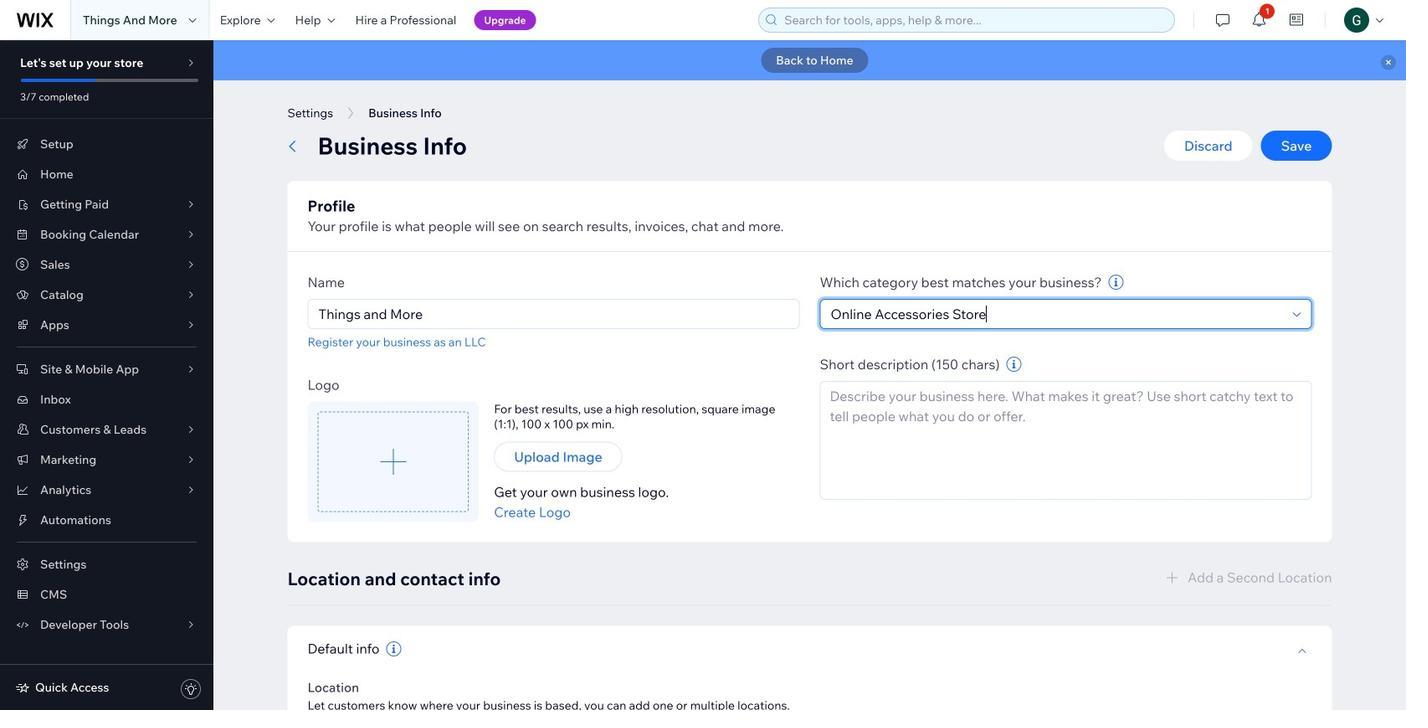 Task type: locate. For each thing, give the bounding box(es) containing it.
Enter your business or website type field
[[826, 300, 1288, 328]]

alert
[[214, 40, 1407, 80]]

Search for tools, apps, help & more... field
[[780, 8, 1170, 32]]

Describe your business here. What makes it great? Use short catchy text to tell people what you do or offer. text field
[[820, 381, 1313, 500]]



Task type: vqa. For each thing, say whether or not it's contained in the screenshot.
Describe your business here. What makes it great? Use short catchy text to tell people what you do or offer. text box in the bottom right of the page
yes



Task type: describe. For each thing, give the bounding box(es) containing it.
sidebar element
[[0, 40, 214, 710]]

Type your business name (e.g., Amy's Shoes) field
[[314, 300, 794, 328]]



